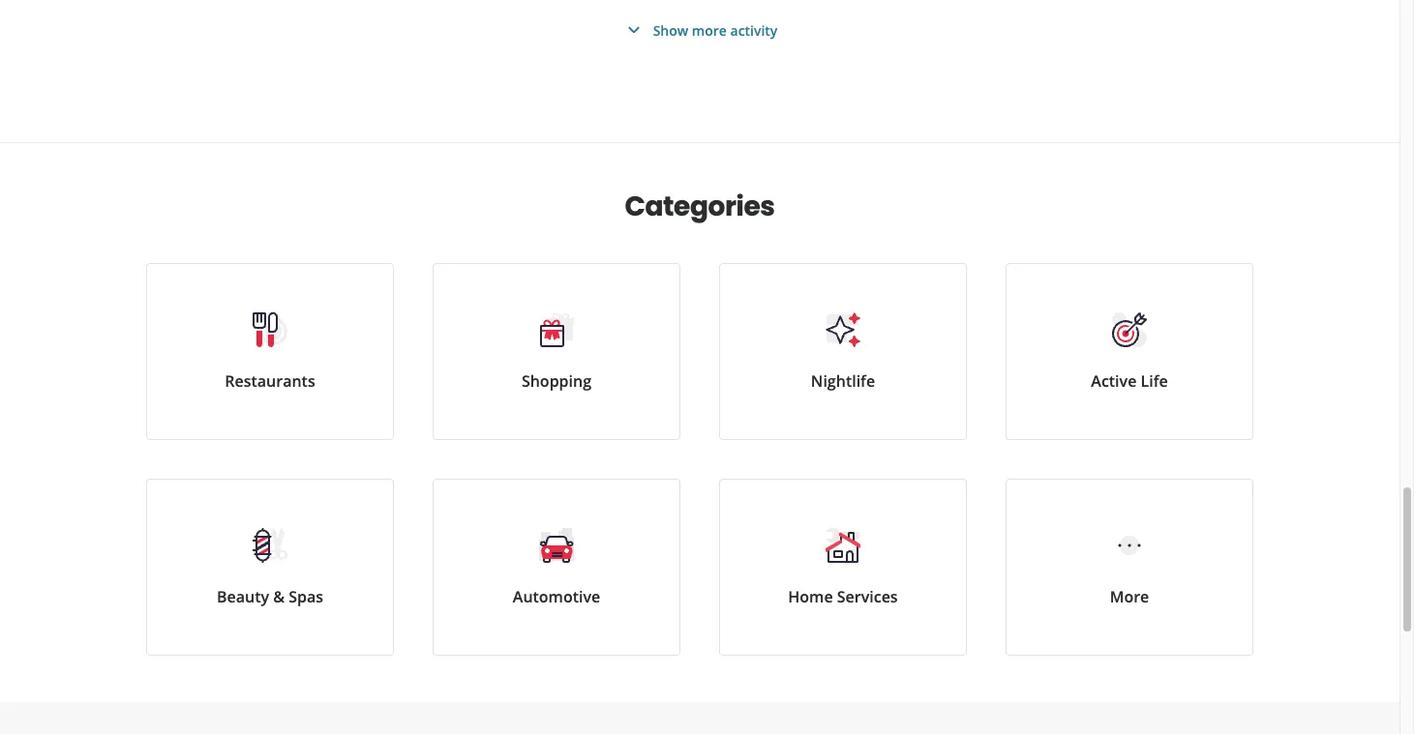 Task type: vqa. For each thing, say whether or not it's contained in the screenshot.
the right field
no



Task type: describe. For each thing, give the bounding box(es) containing it.
categories
[[625, 188, 775, 226]]

more link
[[1006, 479, 1253, 656]]

active life
[[1091, 371, 1168, 392]]

nightlife
[[811, 371, 875, 392]]

restaurants link
[[146, 263, 394, 440]]

automotive
[[513, 587, 600, 608]]

more
[[1110, 587, 1149, 608]]

shopping
[[522, 371, 591, 392]]

show more activity
[[653, 21, 778, 39]]

activity
[[730, 21, 778, 39]]

spas
[[289, 587, 323, 608]]

category navigation section navigation
[[127, 143, 1273, 703]]

home
[[788, 587, 833, 608]]



Task type: locate. For each thing, give the bounding box(es) containing it.
beauty
[[217, 587, 269, 608]]

home services
[[788, 587, 898, 608]]

beauty & spas link
[[146, 479, 394, 656]]

restaurants
[[225, 371, 315, 392]]

show
[[653, 21, 688, 39]]

home services link
[[719, 479, 967, 656]]

more
[[692, 21, 727, 39]]

nightlife link
[[719, 263, 967, 440]]

automotive link
[[433, 479, 680, 656]]

show more activity button
[[622, 18, 778, 42]]

services
[[837, 587, 898, 608]]

24 chevron down v2 image
[[622, 18, 645, 42]]

active
[[1091, 371, 1137, 392]]

active life link
[[1006, 263, 1253, 440]]

beauty & spas
[[217, 587, 323, 608]]

shopping link
[[433, 263, 680, 440]]

&
[[273, 587, 285, 608]]

life
[[1141, 371, 1168, 392]]



